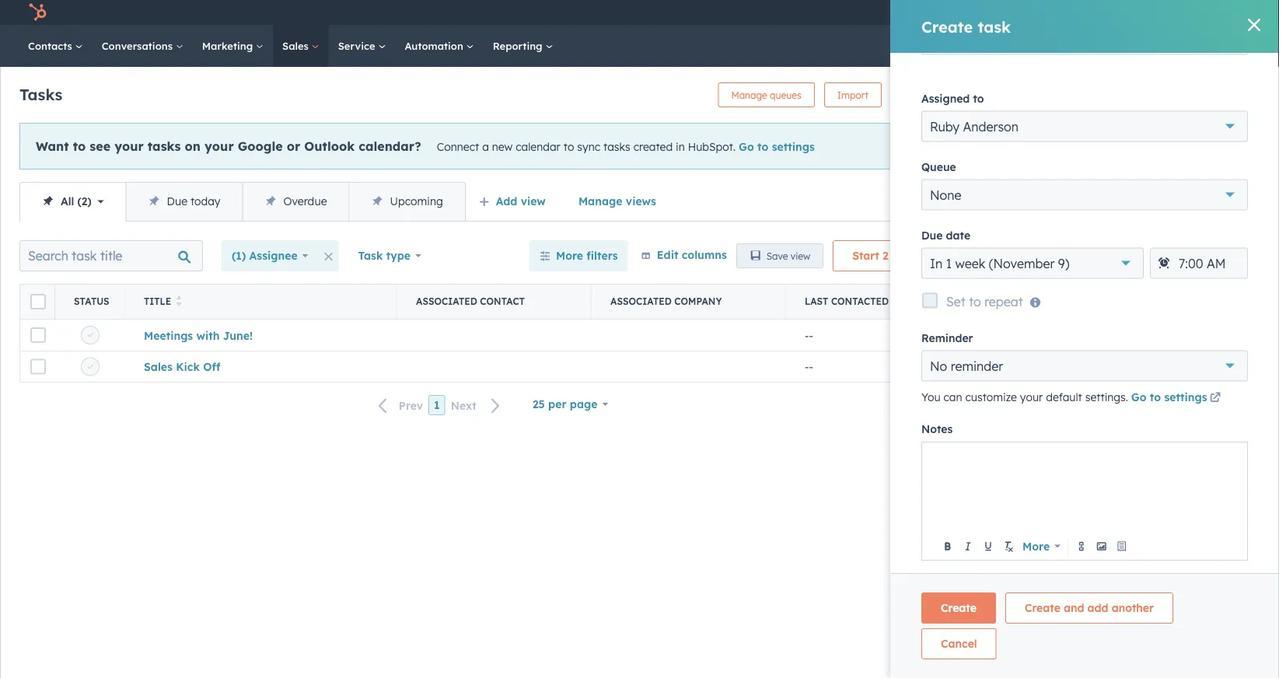 Task type: describe. For each thing, give the bounding box(es) containing it.
in inside now you can stay on top of your daily work, keep track of your schedule, and manage your leads all in one place.
[[1258, 392, 1268, 406]]

view for save view
[[791, 250, 811, 262]]

ruby anderson image
[[1171, 5, 1185, 19]]

1 inside popup button
[[946, 255, 952, 271]]

in 1 week (november 9)
[[930, 255, 1070, 271]]

upgrade
[[970, 7, 1012, 20]]

associated for associated contact
[[416, 296, 477, 307]]

Search HubSpot search field
[[1061, 33, 1251, 59]]

this
[[1021, 117, 1046, 133]]

set to repeat
[[946, 293, 1023, 309]]

on inside alert
[[185, 138, 201, 154]]

settings inside want to see your tasks on your google or outlook calendar? alert
[[772, 140, 815, 153]]

notifications button
[[1132, 0, 1159, 25]]

queue
[[922, 160, 956, 173]]

leads
[[1214, 392, 1241, 406]]

(1) assignee
[[232, 249, 298, 262]]

self
[[1188, 6, 1206, 19]]

you
[[922, 390, 941, 404]]

none button
[[922, 179, 1248, 210]]

to right hubspot. on the top right of the page
[[758, 140, 769, 153]]

1 horizontal spatial tasks
[[604, 140, 631, 153]]

columns
[[682, 248, 727, 261]]

replaced
[[1149, 117, 1203, 133]]

add
[[496, 194, 517, 208]]

last engagement
[[960, 296, 1054, 307]]

status
[[74, 296, 109, 307]]

notifications image
[[1138, 7, 1152, 21]]

create and add another button
[[1006, 593, 1174, 624]]

go for go to settings
[[1131, 390, 1147, 404]]

off
[[203, 360, 220, 374]]

save view
[[767, 250, 811, 262]]

1 vertical spatial settings
[[1165, 390, 1207, 404]]

create button
[[922, 593, 996, 624]]

no reminder button
[[922, 350, 1248, 381]]

0 vertical spatial create task
[[922, 17, 1011, 36]]

you
[[1033, 373, 1052, 387]]

overdue
[[283, 194, 327, 208]]

Search task title search field
[[19, 240, 203, 271]]

has
[[1089, 117, 1111, 133]]

press to sort. image for last contacted
[[894, 296, 899, 306]]

hubspot link
[[19, 3, 58, 22]]

settings image
[[1112, 7, 1126, 21]]

another
[[1112, 601, 1154, 615]]

sales kick off
[[144, 360, 220, 374]]

made
[[1209, 6, 1236, 19]]

contacted
[[831, 296, 889, 307]]

ruby anderson
[[930, 118, 1019, 134]]

to left sync
[[564, 140, 574, 153]]

meetings with june!
[[144, 328, 253, 342]]

assignee
[[249, 249, 298, 262]]

create inside button
[[1025, 601, 1061, 615]]

upcoming link
[[349, 183, 465, 221]]

add view button
[[469, 186, 559, 217]]

contacts
[[28, 39, 75, 52]]

manage for manage views
[[579, 194, 623, 208]]

stay
[[1077, 373, 1099, 387]]

date
[[946, 228, 971, 242]]

conversations link
[[92, 25, 193, 67]]

june!
[[223, 328, 253, 342]]

1 horizontal spatial link opens in a new window image
[[1210, 389, 1221, 407]]

manage for manage queues
[[731, 89, 767, 101]]

task status: not completed image
[[87, 332, 93, 339]]

one
[[1107, 411, 1126, 424]]

25 per page
[[533, 397, 598, 411]]

self made button
[[1162, 0, 1259, 25]]

go inside alert
[[739, 140, 754, 153]]

marketplaces button
[[1044, 0, 1077, 25]]

due date element
[[1150, 248, 1248, 279]]

reporting
[[493, 39, 546, 52]]

hubspot image
[[28, 3, 47, 22]]

edit columns button
[[641, 245, 727, 265]]

can inside now you can stay on top of your daily work, keep track of your schedule, and manage your leads all in one place.
[[1055, 373, 1074, 387]]

save
[[767, 250, 788, 262]]

task status: not completed image
[[87, 364, 93, 370]]

type
[[386, 249, 411, 262]]

close image
[[939, 142, 949, 152]]

(
[[77, 194, 81, 208]]

connect a new calendar to sync tasks created in hubspot. go to settings
[[437, 140, 815, 153]]

last for last contacted
[[805, 296, 829, 307]]

want to see your tasks on your google or outlook calendar? alert
[[19, 123, 968, 170]]

navigation containing all
[[19, 182, 466, 222]]

sales for sales kick off
[[144, 360, 173, 374]]

due for due today
[[167, 194, 187, 208]]

reminder
[[922, 331, 973, 344]]

default
[[1046, 390, 1082, 404]]

due today
[[167, 194, 220, 208]]

title
[[144, 296, 171, 307]]

edit columns
[[657, 248, 727, 261]]

task inside banner
[[936, 89, 955, 101]]

calling icon button
[[1015, 2, 1041, 23]]

sales link
[[273, 25, 329, 67]]

go to prospecting
[[1076, 439, 1174, 452]]

(1)
[[232, 249, 246, 262]]

sync
[[577, 140, 601, 153]]

all
[[1244, 392, 1255, 406]]

manage queues link
[[718, 82, 815, 107]]

keep
[[1236, 373, 1260, 387]]

meetings with june! button
[[144, 328, 253, 342]]

due today link
[[126, 183, 242, 221]]

no
[[930, 358, 948, 374]]

engagement
[[987, 296, 1054, 307]]

views
[[626, 194, 656, 208]]

2 inside button
[[883, 249, 889, 262]]

outlook
[[304, 138, 355, 154]]

0 horizontal spatial of
[[1029, 392, 1039, 406]]

created
[[634, 140, 673, 153]]

1 horizontal spatial of
[[1138, 373, 1149, 387]]

contact
[[480, 296, 525, 307]]

task
[[358, 249, 383, 262]]

prev
[[399, 398, 423, 412]]

go to prospecting link
[[1076, 437, 1191, 456]]

create inside the tasks banner
[[904, 89, 934, 101]]

go to settings link for you can customize your default settings.
[[1131, 389, 1224, 407]]



Task type: locate. For each thing, give the bounding box(es) containing it.
1 horizontal spatial more
[[1023, 539, 1050, 553]]

0 horizontal spatial in
[[676, 140, 685, 153]]

on inside now you can stay on top of your daily work, keep track of your schedule, and manage your leads all in one place.
[[1102, 373, 1115, 387]]

0 horizontal spatial tasks
[[148, 138, 181, 154]]

0 horizontal spatial view
[[521, 194, 546, 208]]

0 horizontal spatial go
[[739, 140, 754, 153]]

25
[[533, 397, 545, 411]]

in right the "all" on the right
[[1258, 392, 1268, 406]]

link opens in a new window image
[[1210, 389, 1221, 407], [1177, 441, 1188, 452]]

sales for sales
[[282, 39, 312, 52]]

0 horizontal spatial go to settings link
[[739, 140, 815, 153]]

to for assigned to
[[973, 91, 984, 105]]

associated left contact
[[416, 296, 477, 307]]

1 vertical spatial manage
[[579, 194, 623, 208]]

marketplaces image
[[1054, 7, 1068, 21]]

to for go to settings
[[1150, 390, 1161, 404]]

(1) assignee button
[[222, 240, 318, 271]]

-
[[805, 328, 809, 342], [809, 328, 814, 342], [960, 328, 965, 342], [965, 328, 969, 342], [805, 360, 809, 374], [809, 360, 814, 374], [960, 360, 965, 374], [965, 360, 969, 374]]

go down schedule,
[[1076, 439, 1092, 452]]

go to settings link down queues
[[739, 140, 815, 153]]

sales left service
[[282, 39, 312, 52]]

last left repeat
[[960, 296, 984, 307]]

manage left queues
[[731, 89, 767, 101]]

0 vertical spatial due
[[167, 194, 187, 208]]

settings down daily on the bottom
[[1165, 390, 1207, 404]]

1 vertical spatial go
[[1131, 390, 1147, 404]]

manage inside the tasks banner
[[731, 89, 767, 101]]

1 horizontal spatial 2
[[883, 249, 889, 262]]

to for want to see your tasks on your google or outlook calendar?
[[73, 138, 86, 154]]

press to sort. element for last contacted
[[894, 296, 899, 308]]

1 horizontal spatial go to settings link
[[1131, 389, 1224, 407]]

1 press to sort. element from the left
[[176, 296, 182, 308]]

0 vertical spatial 2
[[81, 194, 87, 208]]

no reminder
[[930, 358, 1003, 374]]

1 inside button
[[434, 398, 440, 412]]

your
[[114, 138, 144, 154], [205, 138, 234, 154], [1152, 373, 1174, 387], [1020, 390, 1043, 404], [1042, 392, 1065, 406], [1188, 392, 1210, 406]]

1 horizontal spatial press to sort. element
[[894, 296, 899, 308]]

1 vertical spatial and
[[1064, 601, 1085, 615]]

go to settings
[[1131, 390, 1207, 404]]

press to sort. image
[[176, 296, 182, 306], [894, 296, 899, 306]]

view inside button
[[791, 250, 811, 262]]

service link
[[329, 25, 395, 67]]

2 vertical spatial go
[[1076, 439, 1092, 452]]

column header
[[20, 285, 55, 319]]

)
[[87, 194, 91, 208]]

link opens in a new window image down go to settings at bottom
[[1177, 437, 1188, 456]]

1 horizontal spatial in
[[1258, 392, 1268, 406]]

1 horizontal spatial view
[[791, 250, 811, 262]]

can
[[1055, 373, 1074, 387], [944, 390, 963, 404]]

0 vertical spatial prospecting
[[1060, 133, 1134, 149]]

manage views
[[579, 194, 656, 208]]

1 vertical spatial go to settings link
[[1131, 389, 1224, 407]]

go to settings link inside want to see your tasks on your google or outlook calendar? alert
[[739, 140, 815, 153]]

go to settings link for connect a new calendar to sync tasks created in hubspot.
[[739, 140, 815, 153]]

customize
[[966, 390, 1017, 404]]

1 button
[[429, 395, 445, 415]]

due inside 'link'
[[167, 194, 187, 208]]

0 vertical spatial view
[[521, 194, 546, 208]]

2 horizontal spatial tasks
[[892, 249, 920, 262]]

tasks up due today 'link'
[[148, 138, 181, 154]]

due for due date
[[922, 228, 943, 242]]

overdue link
[[242, 183, 349, 221]]

can right "you"
[[944, 390, 963, 404]]

1 horizontal spatial last
[[960, 296, 984, 307]]

tasks banner
[[19, 78, 968, 107]]

0 horizontal spatial press to sort. image
[[176, 296, 182, 306]]

0 vertical spatial in
[[676, 140, 685, 153]]

anderson
[[963, 118, 1019, 134]]

view for add view
[[521, 194, 546, 208]]

view inside popup button
[[521, 194, 546, 208]]

1
[[946, 255, 952, 271], [434, 398, 440, 412]]

none
[[930, 187, 962, 202]]

work,
[[1205, 373, 1233, 387]]

sales left kick
[[144, 360, 173, 374]]

link opens in a new window image inside go to prospecting link
[[1177, 441, 1188, 452]]

1 horizontal spatial and
[[1119, 392, 1139, 406]]

to for set to repeat
[[969, 293, 981, 309]]

1 vertical spatial in
[[1258, 392, 1268, 406]]

add view
[[496, 194, 546, 208]]

view right save
[[791, 250, 811, 262]]

HH:MM text field
[[1150, 248, 1248, 279]]

cancel
[[941, 637, 977, 651]]

create task link
[[891, 82, 968, 107]]

2 right 'all'
[[81, 194, 87, 208]]

0 vertical spatial go to settings link
[[739, 140, 815, 153]]

next button
[[445, 395, 510, 416]]

prospecting
[[1060, 133, 1134, 149], [1110, 439, 1174, 452]]

2 right start
[[883, 249, 889, 262]]

on
[[185, 138, 201, 154], [1102, 373, 1115, 387]]

menu
[[951, 0, 1261, 25]]

want to see your tasks on your google or outlook calendar?
[[36, 138, 421, 154]]

meetings
[[144, 328, 193, 342]]

sales kick off button
[[144, 360, 220, 374]]

0 horizontal spatial on
[[185, 138, 201, 154]]

1 vertical spatial task
[[936, 89, 955, 101]]

1 vertical spatial can
[[944, 390, 963, 404]]

0 vertical spatial link opens in a new window image
[[1210, 389, 1221, 407]]

import link
[[824, 82, 882, 107]]

marketing
[[202, 39, 256, 52]]

task up ruby
[[936, 89, 955, 101]]

associated
[[416, 296, 477, 307], [611, 296, 672, 307]]

last for last engagement
[[960, 296, 984, 307]]

in
[[930, 255, 943, 271]]

manage
[[731, 89, 767, 101], [579, 194, 623, 208]]

(november
[[989, 255, 1055, 271]]

pagination navigation
[[369, 395, 510, 416]]

1 vertical spatial prospecting
[[1110, 439, 1174, 452]]

1 horizontal spatial manage
[[731, 89, 767, 101]]

due left date
[[922, 228, 943, 242]]

1 right in
[[946, 255, 952, 271]]

of down you
[[1029, 392, 1039, 406]]

manage
[[1142, 392, 1185, 406]]

associated company column header
[[592, 285, 786, 319]]

0 horizontal spatial task
[[936, 89, 955, 101]]

1 vertical spatial link opens in a new window image
[[1177, 441, 1188, 452]]

upcoming
[[390, 194, 443, 208]]

press to sort. image for title
[[176, 296, 182, 306]]

link opens in a new window image down work,
[[1210, 389, 1221, 407]]

associated for associated company
[[611, 296, 672, 307]]

link opens in a new window image down go to settings at bottom
[[1177, 441, 1188, 452]]

associated contact
[[416, 296, 525, 307]]

with
[[196, 328, 220, 342]]

workspace
[[1138, 133, 1207, 149]]

prospecting inside this panel has been replaced by the prospecting workspace
[[1060, 133, 1134, 149]]

1 horizontal spatial sales
[[282, 39, 312, 52]]

in right created
[[676, 140, 685, 153]]

create up cancel
[[941, 601, 977, 615]]

task type
[[358, 249, 411, 262]]

1 vertical spatial view
[[791, 250, 811, 262]]

close image
[[1248, 19, 1261, 31]]

on up settings.
[[1102, 373, 1115, 387]]

manage views link
[[568, 186, 666, 217]]

task left calling icon
[[978, 17, 1011, 36]]

2 press to sort. image from the left
[[894, 296, 899, 306]]

0 vertical spatial link opens in a new window image
[[1210, 393, 1221, 404]]

set
[[946, 293, 966, 309]]

associated contact column header
[[397, 285, 592, 319]]

1 horizontal spatial settings
[[1165, 390, 1207, 404]]

to left see
[[73, 138, 86, 154]]

this panel has been replaced by the prospecting workspace
[[1021, 117, 1246, 149]]

0 horizontal spatial 1
[[434, 398, 440, 412]]

1 vertical spatial sales
[[144, 360, 173, 374]]

now you can stay on top of your daily work, keep track of your schedule, and manage your leads all in one place.
[[1000, 373, 1268, 424]]

1 vertical spatial 1
[[434, 398, 440, 412]]

tasks
[[19, 84, 62, 104]]

navigation
[[19, 182, 466, 222]]

import
[[837, 89, 869, 101]]

reminder
[[951, 358, 1003, 374]]

assigned to
[[922, 91, 984, 105]]

tasks
[[148, 138, 181, 154], [604, 140, 631, 153], [892, 249, 920, 262]]

1 horizontal spatial link opens in a new window image
[[1210, 393, 1221, 404]]

of right top
[[1138, 373, 1149, 387]]

1 vertical spatial more
[[1023, 539, 1050, 553]]

now
[[1007, 373, 1030, 387]]

search image
[[1247, 40, 1258, 51]]

create up create task link
[[922, 17, 973, 36]]

0 horizontal spatial manage
[[579, 194, 623, 208]]

assigned
[[922, 91, 970, 105]]

go down top
[[1131, 390, 1147, 404]]

can up "default"
[[1055, 373, 1074, 387]]

link opens in a new window image
[[1210, 393, 1221, 404], [1177, 437, 1188, 456]]

0 vertical spatial and
[[1119, 392, 1139, 406]]

25 per page button
[[523, 389, 618, 420]]

tasks right sync
[[604, 140, 631, 153]]

search button
[[1239, 33, 1265, 59]]

self made
[[1188, 6, 1236, 19]]

more for more
[[1023, 539, 1050, 553]]

and inside now you can stay on top of your daily work, keep track of your schedule, and manage your leads all in one place.
[[1119, 392, 1139, 406]]

1 horizontal spatial 1
[[946, 255, 952, 271]]

2 associated from the left
[[611, 296, 672, 307]]

view right add on the left top of page
[[521, 194, 546, 208]]

2 last from the left
[[960, 296, 984, 307]]

create task left calling icon
[[922, 17, 1011, 36]]

week
[[956, 255, 986, 271]]

1 vertical spatial 2
[[883, 249, 889, 262]]

more inside popup button
[[1023, 539, 1050, 553]]

1 horizontal spatial associated
[[611, 296, 672, 307]]

0 horizontal spatial link opens in a new window image
[[1177, 441, 1188, 452]]

1 vertical spatial due
[[922, 228, 943, 242]]

on up due today
[[185, 138, 201, 154]]

associated down edit
[[611, 296, 672, 307]]

0 vertical spatial on
[[185, 138, 201, 154]]

kick
[[176, 360, 200, 374]]

upgrade image
[[953, 7, 967, 21]]

0 vertical spatial task
[[978, 17, 1011, 36]]

you can customize your default settings.
[[922, 390, 1131, 404]]

hubspot.
[[688, 140, 736, 153]]

more for more filters
[[556, 249, 583, 262]]

in inside want to see your tasks on your google or outlook calendar? alert
[[676, 140, 685, 153]]

0 vertical spatial more
[[556, 249, 583, 262]]

contacts link
[[19, 25, 92, 67]]

0 horizontal spatial settings
[[772, 140, 815, 153]]

0 vertical spatial sales
[[282, 39, 312, 52]]

per
[[548, 397, 567, 411]]

1 vertical spatial on
[[1102, 373, 1115, 387]]

next
[[451, 398, 477, 412]]

0 vertical spatial of
[[1138, 373, 1149, 387]]

to for go to prospecting
[[1095, 439, 1106, 452]]

settings down queues
[[772, 140, 815, 153]]

and left the add
[[1064, 601, 1085, 615]]

0 horizontal spatial can
[[944, 390, 963, 404]]

tasks left in
[[892, 249, 920, 262]]

more button
[[1020, 535, 1064, 557]]

1 horizontal spatial due
[[922, 228, 943, 242]]

last left the contacted
[[805, 296, 829, 307]]

queues
[[770, 89, 802, 101]]

reporting link
[[484, 25, 563, 67]]

settings.
[[1085, 390, 1128, 404]]

to up ruby anderson
[[973, 91, 984, 105]]

0 horizontal spatial more
[[556, 249, 583, 262]]

save view button
[[736, 243, 824, 268]]

press to sort. image right the contacted
[[894, 296, 899, 306]]

been
[[1115, 117, 1145, 133]]

go right hubspot. on the top right of the page
[[739, 140, 754, 153]]

press to sort. element
[[176, 296, 182, 308], [894, 296, 899, 308]]

0 horizontal spatial due
[[167, 194, 187, 208]]

0 horizontal spatial last
[[805, 296, 829, 307]]

1 last from the left
[[805, 296, 829, 307]]

to up place.
[[1150, 390, 1161, 404]]

2 inside navigation
[[81, 194, 87, 208]]

0 horizontal spatial associated
[[416, 296, 477, 307]]

all ( 2 )
[[61, 194, 91, 208]]

want
[[36, 138, 69, 154]]

1 horizontal spatial task
[[978, 17, 1011, 36]]

0 horizontal spatial sales
[[144, 360, 173, 374]]

1 vertical spatial create task
[[904, 89, 955, 101]]

today
[[191, 194, 220, 208]]

1 press to sort. image from the left
[[176, 296, 182, 306]]

go for go to prospecting
[[1076, 439, 1092, 452]]

0 horizontal spatial press to sort. element
[[176, 296, 182, 308]]

due left today
[[167, 194, 187, 208]]

page
[[570, 397, 598, 411]]

manage left views
[[579, 194, 623, 208]]

menu containing self made
[[951, 0, 1261, 25]]

sales
[[282, 39, 312, 52], [144, 360, 173, 374]]

or
[[287, 138, 300, 154]]

1 horizontal spatial on
[[1102, 373, 1115, 387]]

0 vertical spatial can
[[1055, 373, 1074, 387]]

1 vertical spatial of
[[1029, 392, 1039, 406]]

ruby anderson button
[[922, 111, 1248, 142]]

start
[[853, 249, 880, 262]]

tasks inside start 2 tasks button
[[892, 249, 920, 262]]

0 vertical spatial manage
[[731, 89, 767, 101]]

last contacted
[[805, 296, 889, 307]]

create up ruby
[[904, 89, 934, 101]]

automation link
[[395, 25, 484, 67]]

to right "set"
[[969, 293, 981, 309]]

create task inside the tasks banner
[[904, 89, 955, 101]]

press to sort. element right the contacted
[[894, 296, 899, 308]]

by
[[1207, 117, 1222, 133]]

create left the add
[[1025, 601, 1061, 615]]

1 vertical spatial link opens in a new window image
[[1177, 437, 1188, 456]]

help button
[[1080, 0, 1106, 25]]

press to sort. image right title
[[176, 296, 182, 306]]

create inside button
[[941, 601, 977, 615]]

0 vertical spatial settings
[[772, 140, 815, 153]]

calling icon image
[[1021, 6, 1035, 20]]

link opens in a new window image down work,
[[1210, 393, 1221, 404]]

to down schedule,
[[1095, 439, 1106, 452]]

1 horizontal spatial press to sort. image
[[894, 296, 899, 306]]

9)
[[1058, 255, 1070, 271]]

0 vertical spatial 1
[[946, 255, 952, 271]]

create task up ruby
[[904, 89, 955, 101]]

help image
[[1086, 7, 1100, 21]]

and inside button
[[1064, 601, 1085, 615]]

1 associated from the left
[[416, 296, 477, 307]]

press to sort. element for title
[[176, 296, 182, 308]]

0 vertical spatial go
[[739, 140, 754, 153]]

1 right prev
[[434, 398, 440, 412]]

settings
[[772, 140, 815, 153], [1165, 390, 1207, 404]]

1 horizontal spatial go
[[1076, 439, 1092, 452]]

2 horizontal spatial go
[[1131, 390, 1147, 404]]

1 horizontal spatial can
[[1055, 373, 1074, 387]]

press to sort. element right title
[[176, 296, 182, 308]]

company
[[675, 296, 722, 307]]

status column header
[[55, 285, 125, 319]]

the
[[1226, 117, 1246, 133]]

0 horizontal spatial link opens in a new window image
[[1177, 437, 1188, 456]]

0 horizontal spatial and
[[1064, 601, 1085, 615]]

new
[[492, 140, 513, 153]]

0 horizontal spatial 2
[[81, 194, 87, 208]]

and down top
[[1119, 392, 1139, 406]]

2 press to sort. element from the left
[[894, 296, 899, 308]]

prev button
[[369, 395, 429, 416]]

go to settings link down daily on the bottom
[[1131, 389, 1224, 407]]



Task type: vqa. For each thing, say whether or not it's contained in the screenshot.
CUSTOMER associated with Customer analysis
no



